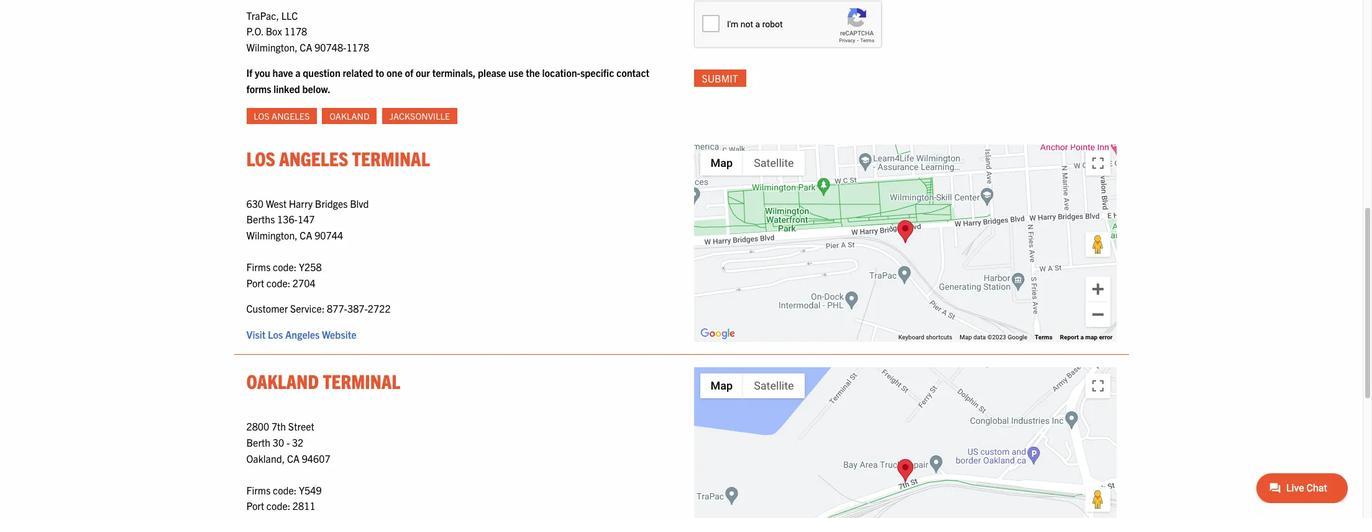 Task type: describe. For each thing, give the bounding box(es) containing it.
1 vertical spatial map
[[960, 334, 972, 341]]

linked
[[274, 83, 300, 95]]

oakland terminal
[[246, 369, 400, 393]]

firms code:  y549 port code:  2811
[[246, 485, 322, 513]]

32
[[292, 437, 303, 449]]

terms link
[[1035, 334, 1053, 341]]

2 vertical spatial los
[[268, 329, 283, 341]]

the
[[526, 67, 540, 79]]

los for los angeles
[[254, 110, 270, 122]]

one
[[387, 67, 403, 79]]

-
[[286, 437, 290, 449]]

1 horizontal spatial 1178
[[346, 41, 369, 53]]

you
[[255, 67, 270, 79]]

please
[[478, 67, 506, 79]]

90744
[[315, 229, 343, 242]]

shortcuts
[[926, 334, 952, 341]]

satellite button for los angeles terminal
[[743, 151, 805, 176]]

877-
[[327, 303, 347, 315]]

forms
[[246, 83, 271, 95]]

firms code:  y258 port code:  2704
[[246, 261, 322, 290]]

port for oakland terminal
[[246, 501, 264, 513]]

ca inside 630 west harry bridges blvd berths 136-147 wilmington, ca 90744
[[300, 229, 312, 242]]

2811
[[293, 501, 315, 513]]

firms for oakland terminal
[[246, 485, 271, 497]]

firms for los angeles terminal
[[246, 261, 271, 274]]

map for oakland terminal
[[711, 380, 733, 393]]

jacksonville link
[[382, 108, 457, 124]]

147
[[298, 213, 315, 226]]

code: up 2704
[[273, 261, 297, 274]]

terms
[[1035, 334, 1053, 341]]

oakland for oakland
[[330, 110, 370, 122]]

website
[[322, 329, 356, 341]]

map button for los angeles terminal
[[700, 151, 743, 176]]

data
[[974, 334, 986, 341]]

keyboard shortcuts button
[[898, 334, 952, 343]]

service:
[[290, 303, 325, 315]]

map data ©2023 google
[[960, 334, 1027, 341]]

satellite for oakland terminal
[[754, 380, 794, 393]]

30
[[273, 437, 284, 449]]

los angeles
[[254, 110, 310, 122]]

387-
[[347, 303, 368, 315]]

jacksonville
[[389, 110, 450, 122]]

satellite button for oakland terminal
[[743, 374, 805, 399]]

2800 7th street berth 30 - 32 oakland, ca 94607
[[246, 421, 330, 465]]

box
[[266, 25, 282, 37]]

94607
[[302, 453, 330, 465]]

customer
[[246, 303, 288, 315]]

if
[[246, 67, 252, 79]]

code: up 2811
[[273, 485, 297, 497]]

blvd
[[350, 198, 369, 210]]

keyboard
[[898, 334, 924, 341]]

trapac, llc p.o. box 1178 wilmington, ca 90748-1178
[[246, 9, 369, 53]]

error
[[1099, 334, 1113, 341]]

wilmington, inside trapac, llc p.o. box 1178 wilmington, ca 90748-1178
[[246, 41, 298, 53]]

our
[[416, 67, 430, 79]]

ca inside 2800 7th street berth 30 - 32 oakland, ca 94607
[[287, 453, 300, 465]]

contact
[[617, 67, 650, 79]]

map button for oakland terminal
[[700, 374, 743, 399]]

2722
[[368, 303, 391, 315]]

satellite for los angeles terminal
[[754, 156, 794, 169]]

los for los angeles terminal
[[246, 146, 275, 170]]

a inside if you have a question related to one of our terminals, please use the location-specific contact forms linked below.
[[295, 67, 301, 79]]

90748-
[[315, 41, 346, 53]]

2800
[[246, 421, 269, 433]]

los angeles link
[[246, 108, 317, 124]]

use
[[508, 67, 524, 79]]



Task type: vqa. For each thing, say whether or not it's contained in the screenshot.
TraPac
no



Task type: locate. For each thing, give the bounding box(es) containing it.
firms up 'customer' in the bottom left of the page
[[246, 261, 271, 274]]

1 vertical spatial oakland
[[246, 369, 319, 393]]

2 satellite from the top
[[754, 380, 794, 393]]

0 horizontal spatial a
[[295, 67, 301, 79]]

location-
[[542, 67, 580, 79]]

1178 up related
[[346, 41, 369, 53]]

llc
[[281, 9, 298, 22]]

ca left 90748-
[[300, 41, 312, 53]]

satellite
[[754, 156, 794, 169], [754, 380, 794, 393]]

los right visit
[[268, 329, 283, 341]]

2 vertical spatial map
[[711, 380, 733, 393]]

code: left 2811
[[267, 501, 290, 513]]

0 horizontal spatial 1178
[[284, 25, 307, 37]]

p.o.
[[246, 25, 264, 37]]

terminals,
[[432, 67, 476, 79]]

map
[[1085, 334, 1098, 341]]

related
[[343, 67, 373, 79]]

port up 'customer' in the bottom left of the page
[[246, 277, 264, 290]]

map region
[[612, 100, 1248, 418], [649, 288, 1126, 519]]

1 vertical spatial a
[[1081, 334, 1084, 341]]

ca down 147
[[300, 229, 312, 242]]

oakland up 7th
[[246, 369, 319, 393]]

firms
[[246, 261, 271, 274], [246, 485, 271, 497]]

berths
[[246, 213, 275, 226]]

below.
[[302, 83, 331, 95]]

0 vertical spatial menu bar
[[700, 151, 805, 176]]

to
[[376, 67, 384, 79]]

ca
[[300, 41, 312, 53], [300, 229, 312, 242], [287, 453, 300, 465]]

port for los angeles terminal
[[246, 277, 264, 290]]

map button
[[700, 151, 743, 176], [700, 374, 743, 399]]

oakland for oakland terminal
[[246, 369, 319, 393]]

1 menu bar from the top
[[700, 151, 805, 176]]

satellite button
[[743, 151, 805, 176], [743, 374, 805, 399]]

1 vertical spatial ca
[[300, 229, 312, 242]]

1 satellite from the top
[[754, 156, 794, 169]]

oakland,
[[246, 453, 285, 465]]

©2023
[[987, 334, 1006, 341]]

port left 2811
[[246, 501, 264, 513]]

1 satellite button from the top
[[743, 151, 805, 176]]

1 vertical spatial los
[[246, 146, 275, 170]]

harry
[[289, 198, 313, 210]]

1 horizontal spatial oakland
[[330, 110, 370, 122]]

map region for oakland terminal
[[649, 288, 1126, 519]]

los down forms
[[254, 110, 270, 122]]

menu bar for los angeles terminal
[[700, 151, 805, 176]]

0 vertical spatial map
[[711, 156, 733, 169]]

0 vertical spatial map button
[[700, 151, 743, 176]]

report a map error
[[1060, 334, 1113, 341]]

1 vertical spatial port
[[246, 501, 264, 513]]

1 vertical spatial firms
[[246, 485, 271, 497]]

1 horizontal spatial a
[[1081, 334, 1084, 341]]

google
[[1008, 334, 1027, 341]]

136-
[[277, 213, 298, 226]]

0 vertical spatial terminal
[[352, 146, 430, 170]]

630 west harry bridges blvd berths 136-147 wilmington, ca 90744
[[246, 198, 369, 242]]

oakland down below.
[[330, 110, 370, 122]]

y549
[[299, 485, 322, 497]]

los angeles terminal
[[246, 146, 430, 170]]

trapac,
[[246, 9, 279, 22]]

los inside los angeles link
[[254, 110, 270, 122]]

2 menu bar from the top
[[700, 374, 805, 399]]

a right have
[[295, 67, 301, 79]]

0 vertical spatial firms
[[246, 261, 271, 274]]

menu bar
[[700, 151, 805, 176], [700, 374, 805, 399]]

customer service: 877-387-2722
[[246, 303, 391, 315]]

y258
[[299, 261, 322, 274]]

port
[[246, 277, 264, 290], [246, 501, 264, 513]]

map region for los angeles terminal
[[612, 100, 1248, 418]]

0 vertical spatial satellite
[[754, 156, 794, 169]]

1178 down llc at top
[[284, 25, 307, 37]]

visit los angeles website link
[[246, 329, 356, 341]]

of
[[405, 67, 413, 79]]

2 vertical spatial ca
[[287, 453, 300, 465]]

1 vertical spatial angeles
[[279, 146, 348, 170]]

specific
[[580, 67, 614, 79]]

code:
[[273, 261, 297, 274], [267, 277, 290, 290], [273, 485, 297, 497], [267, 501, 290, 513]]

have
[[273, 67, 293, 79]]

1178
[[284, 25, 307, 37], [346, 41, 369, 53]]

firms down oakland,
[[246, 485, 271, 497]]

code: left 2704
[[267, 277, 290, 290]]

1 vertical spatial 1178
[[346, 41, 369, 53]]

0 vertical spatial ca
[[300, 41, 312, 53]]

1 vertical spatial wilmington,
[[246, 229, 298, 242]]

bridges
[[315, 198, 348, 210]]

terminal down the jacksonville link
[[352, 146, 430, 170]]

wilmington, inside 630 west harry bridges blvd berths 136-147 wilmington, ca 90744
[[246, 229, 298, 242]]

google image
[[697, 326, 738, 342]]

ca down 32
[[287, 453, 300, 465]]

0 vertical spatial angeles
[[272, 110, 310, 122]]

angeles for los angeles
[[272, 110, 310, 122]]

1 firms from the top
[[246, 261, 271, 274]]

report
[[1060, 334, 1079, 341]]

a
[[295, 67, 301, 79], [1081, 334, 1084, 341]]

7th
[[272, 421, 286, 433]]

None submit
[[694, 70, 746, 87]]

wilmington,
[[246, 41, 298, 53], [246, 229, 298, 242]]

ca inside trapac, llc p.o. box 1178 wilmington, ca 90748-1178
[[300, 41, 312, 53]]

0 vertical spatial port
[[246, 277, 264, 290]]

2 firms from the top
[[246, 485, 271, 497]]

port inside firms code:  y549 port code:  2811
[[246, 501, 264, 513]]

menu bar for oakland terminal
[[700, 374, 805, 399]]

1 wilmington, from the top
[[246, 41, 298, 53]]

1 vertical spatial map button
[[700, 374, 743, 399]]

angeles up harry
[[279, 146, 348, 170]]

angeles for los angeles terminal
[[279, 146, 348, 170]]

0 vertical spatial los
[[254, 110, 270, 122]]

visit
[[246, 329, 266, 341]]

visit los angeles website
[[246, 329, 356, 341]]

0 vertical spatial wilmington,
[[246, 41, 298, 53]]

firms inside firms code:  y258 port code:  2704
[[246, 261, 271, 274]]

2 map button from the top
[[700, 374, 743, 399]]

2 satellite button from the top
[[743, 374, 805, 399]]

firms inside firms code:  y549 port code:  2811
[[246, 485, 271, 497]]

0 vertical spatial oakland
[[330, 110, 370, 122]]

2 vertical spatial angeles
[[285, 329, 320, 341]]

terminal
[[352, 146, 430, 170], [323, 369, 400, 393]]

1 vertical spatial menu bar
[[700, 374, 805, 399]]

if you have a question related to one of our terminals, please use the location-specific contact forms linked below.
[[246, 67, 650, 95]]

1 vertical spatial satellite
[[754, 380, 794, 393]]

question
[[303, 67, 340, 79]]

630
[[246, 198, 264, 210]]

angeles down linked
[[272, 110, 310, 122]]

0 horizontal spatial oakland
[[246, 369, 319, 393]]

oakland
[[330, 110, 370, 122], [246, 369, 319, 393]]

wilmington, down box
[[246, 41, 298, 53]]

0 vertical spatial satellite button
[[743, 151, 805, 176]]

1 vertical spatial terminal
[[323, 369, 400, 393]]

0 vertical spatial 1178
[[284, 25, 307, 37]]

west
[[266, 198, 287, 210]]

map for los angeles terminal
[[711, 156, 733, 169]]

report a map error link
[[1060, 334, 1113, 341]]

2704
[[293, 277, 315, 290]]

wilmington, down the berths
[[246, 229, 298, 242]]

a left map
[[1081, 334, 1084, 341]]

2 wilmington, from the top
[[246, 229, 298, 242]]

los up 630
[[246, 146, 275, 170]]

2 port from the top
[[246, 501, 264, 513]]

angeles
[[272, 110, 310, 122], [279, 146, 348, 170], [285, 329, 320, 341]]

1 port from the top
[[246, 277, 264, 290]]

oakland inside "link"
[[330, 110, 370, 122]]

1 map button from the top
[[700, 151, 743, 176]]

port inside firms code:  y258 port code:  2704
[[246, 277, 264, 290]]

angeles down service:
[[285, 329, 320, 341]]

keyboard shortcuts
[[898, 334, 952, 341]]

oakland link
[[322, 108, 377, 124]]

street
[[288, 421, 314, 433]]

berth
[[246, 437, 270, 449]]

0 vertical spatial a
[[295, 67, 301, 79]]

terminal down website at the bottom left of page
[[323, 369, 400, 393]]

map
[[711, 156, 733, 169], [960, 334, 972, 341], [711, 380, 733, 393]]

los
[[254, 110, 270, 122], [246, 146, 275, 170], [268, 329, 283, 341]]

1 vertical spatial satellite button
[[743, 374, 805, 399]]



